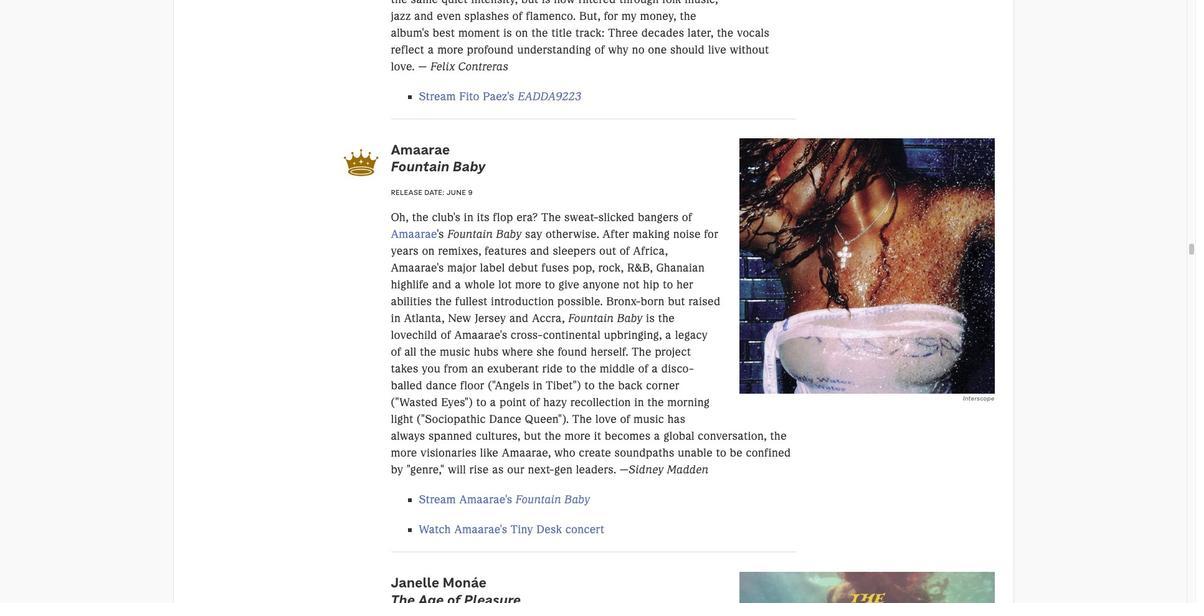Task type: describe. For each thing, give the bounding box(es) containing it.
stream amaarae's fountain baby
[[419, 493, 590, 507]]

our
[[507, 463, 525, 477]]

bangers
[[638, 211, 679, 224]]

balled
[[391, 379, 423, 393]]

a up "project"
[[666, 328, 672, 342]]

cross-
[[511, 328, 543, 342]]

the up you
[[420, 345, 437, 359]]

after
[[603, 227, 629, 241]]

release
[[391, 188, 423, 197]]

you
[[422, 362, 441, 376]]

point
[[500, 396, 526, 409]]

the up recollection
[[598, 379, 615, 393]]

a up "soundpaths" at the right bottom
[[654, 429, 660, 443]]

amaarae fountain baby
[[391, 141, 486, 175]]

like
[[480, 446, 499, 460]]

r&b,
[[627, 261, 653, 275]]

dance
[[426, 379, 457, 393]]

hip
[[643, 278, 660, 292]]

project
[[655, 345, 691, 359]]

morning
[[668, 396, 710, 409]]

making
[[633, 227, 670, 241]]

born
[[641, 295, 665, 308]]

the right is
[[658, 312, 675, 325]]

next-
[[528, 463, 554, 477]]

hazy
[[543, 396, 567, 409]]

raised
[[689, 295, 721, 308]]

—
[[620, 463, 629, 477]]

all
[[404, 345, 417, 359]]

to left be
[[716, 446, 727, 460]]

its
[[477, 211, 490, 224]]

to down found
[[566, 362, 577, 376]]

for
[[704, 227, 719, 241]]

cultures,
[[476, 429, 521, 443]]

introduction
[[491, 295, 554, 308]]

abilities
[[391, 295, 432, 308]]

sweat-
[[565, 211, 599, 224]]

remixes,
[[438, 244, 481, 258]]

tiny
[[511, 523, 533, 537]]

release date: june 9
[[391, 188, 473, 197]]

baby up upbringing,
[[617, 312, 643, 325]]

anyone
[[583, 278, 620, 292]]

era?
[[517, 211, 538, 224]]

features
[[485, 244, 527, 258]]

1 horizontal spatial the
[[572, 412, 592, 426]]

it
[[594, 429, 601, 443]]

monáe
[[443, 574, 487, 592]]

whole
[[465, 278, 495, 292]]

of up back
[[638, 362, 648, 376]]

amaarae's down stream amaarae's fountain baby
[[454, 523, 507, 537]]

gen
[[554, 463, 573, 477]]

fuses
[[542, 261, 569, 275]]

fito
[[459, 90, 480, 103]]

more inside say otherwise. after making noise for years on remixes, features and sleepers out of africa, amaarae's major label debut fuses pop, rock, r&b, ghanaian highlife and a whole lot more to give anyone not hip to her abilities the fullest introduction possible. bronx-born but raised in atlanta, new jersey and accra,
[[515, 278, 542, 292]]

always
[[391, 429, 425, 443]]

stream fito paez's eadda9223
[[419, 90, 582, 103]]

upbringing,
[[604, 328, 662, 342]]

's
[[437, 227, 444, 241]]

sidney
[[629, 463, 664, 477]]

watch
[[419, 523, 451, 537]]

but inside is the lovechild of amaarae's cross-continental upbringing, a legacy of all the music hubs where she found herself. the project takes you from an exuberant ride to the middle of a disco- balled dance floor ("angels in tibet") to the back corner ("wasted eyes") to a point of hazy recollection in the morning light ("sociopathic dance queen"). the love of music has always spanned cultures, but the more it becomes a global conversation, the more visionaries like amaarae, who create soundpaths unable to be confined by "genre," will rise as our next-gen leaders. —
[[524, 429, 541, 443]]

a up "corner"
[[652, 362, 658, 376]]

baby inside oh, the club's in its flop era? the sweat-slicked bangers of amaarae 's fountain baby
[[496, 227, 522, 241]]

0 vertical spatial and
[[530, 244, 550, 258]]

the up confined
[[770, 429, 787, 443]]

0 vertical spatial music
[[440, 345, 470, 359]]

global
[[664, 429, 695, 443]]

ride
[[542, 362, 563, 376]]

to right 'hip'
[[663, 278, 673, 292]]

fullest
[[455, 295, 488, 308]]

felix
[[431, 60, 455, 73]]

fountain baby
[[568, 312, 643, 325]]

pop,
[[573, 261, 595, 275]]

of inside oh, the club's in its flop era? the sweat-slicked bangers of amaarae 's fountain baby
[[682, 211, 692, 224]]

baby up concert
[[565, 493, 590, 507]]

the down "corner"
[[648, 396, 664, 409]]

0 horizontal spatial more
[[391, 446, 417, 460]]

new
[[448, 312, 471, 325]]

label
[[480, 261, 505, 275]]

1 horizontal spatial music
[[634, 412, 664, 426]]

contreras
[[458, 60, 509, 73]]

interscope
[[963, 394, 995, 402]]

1 vertical spatial more
[[565, 429, 591, 443]]

in down ride
[[533, 379, 543, 393]]

years
[[391, 244, 419, 258]]

stream for stream amaarae's fountain baby
[[419, 493, 456, 507]]

felix contreras
[[431, 60, 509, 73]]

in down back
[[634, 396, 644, 409]]

amaarae link
[[391, 227, 437, 241]]

rock,
[[599, 261, 624, 275]]

janelle
[[391, 574, 439, 592]]

accra,
[[532, 312, 565, 325]]

rise
[[469, 463, 489, 477]]

not
[[623, 278, 640, 292]]

the down queen").
[[545, 429, 561, 443]]

amaarae inside oh, the club's in its flop era? the sweat-slicked bangers of amaarae 's fountain baby
[[391, 227, 437, 241]]

("angels
[[488, 379, 530, 393]]

fountain inside oh, the club's in its flop era? the sweat-slicked bangers of amaarae 's fountain baby
[[447, 227, 493, 241]]

of left hazy
[[530, 396, 540, 409]]

to down floor on the left
[[476, 396, 487, 409]]

will
[[448, 463, 466, 477]]

disco-
[[662, 362, 694, 376]]

the inside oh, the club's in its flop era? the sweat-slicked bangers of amaarae 's fountain baby
[[541, 211, 561, 224]]

watch amaarae's tiny desk concert
[[419, 523, 605, 537]]



Task type: vqa. For each thing, say whether or not it's contained in the screenshot.
Date:
yes



Task type: locate. For each thing, give the bounding box(es) containing it.
1 vertical spatial music
[[634, 412, 664, 426]]

the inside oh, the club's in its flop era? the sweat-slicked bangers of amaarae 's fountain baby
[[412, 211, 429, 224]]

exuberant
[[487, 362, 539, 376]]

the down upbringing,
[[632, 345, 652, 359]]

and down say
[[530, 244, 550, 258]]

the
[[412, 211, 429, 224], [435, 295, 452, 308], [658, 312, 675, 325], [420, 345, 437, 359], [580, 362, 596, 376], [598, 379, 615, 393], [648, 396, 664, 409], [545, 429, 561, 443], [770, 429, 787, 443]]

of left all at the bottom left of the page
[[391, 345, 401, 359]]

2 vertical spatial the
[[572, 412, 592, 426]]

flop
[[493, 211, 513, 224]]

stream up watch
[[419, 493, 456, 507]]

atlanta,
[[404, 312, 445, 325]]

a inside say otherwise. after making noise for years on remixes, features and sleepers out of africa, amaarae's major label debut fuses pop, rock, r&b, ghanaian highlife and a whole lot more to give anyone not hip to her abilities the fullest introduction possible. bronx-born but raised in atlanta, new jersey and accra,
[[455, 278, 461, 292]]

of up becomes
[[620, 412, 630, 426]]

of up the noise at the top of the page
[[682, 211, 692, 224]]

soundpaths
[[615, 446, 675, 460]]

lovechild
[[391, 328, 437, 342]]

baby up features
[[496, 227, 522, 241]]

more down 'always'
[[391, 446, 417, 460]]

1 vertical spatial amaarae
[[391, 227, 437, 241]]

middle
[[600, 362, 635, 376]]

legacy
[[675, 328, 708, 342]]

the down found
[[580, 362, 596, 376]]

amaarae's down rise
[[459, 493, 512, 507]]

sidney madden
[[629, 463, 709, 477]]

herself.
[[591, 345, 629, 359]]

2 horizontal spatial the
[[632, 345, 652, 359]]

but up amaarae,
[[524, 429, 541, 443]]

becomes
[[605, 429, 651, 443]]

image credit element
[[740, 394, 995, 403]]

lot
[[498, 278, 512, 292]]

of inside say otherwise. after making noise for years on remixes, features and sleepers out of africa, amaarae's major label debut fuses pop, rock, r&b, ghanaian highlife and a whole lot more to give anyone not hip to her abilities the fullest introduction possible. bronx-born but raised in atlanta, new jersey and accra,
[[620, 244, 630, 258]]

leaders.
[[576, 463, 616, 477]]

corner
[[646, 379, 680, 393]]

amaarae, fountain baby image
[[740, 139, 995, 394]]

janelle monáe
[[391, 574, 487, 592]]

1 vertical spatial but
[[524, 429, 541, 443]]

in inside oh, the club's in its flop era? the sweat-slicked bangers of amaarae 's fountain baby
[[464, 211, 474, 224]]

the right the era?
[[541, 211, 561, 224]]

fountain down possible.
[[568, 312, 614, 325]]

jersey
[[475, 312, 506, 325]]

more down debut
[[515, 278, 542, 292]]

1 vertical spatial the
[[632, 345, 652, 359]]

the up the new
[[435, 295, 452, 308]]

0 vertical spatial the
[[541, 211, 561, 224]]

baby up 9
[[453, 158, 486, 175]]

tibet")
[[546, 379, 581, 393]]

has
[[668, 412, 686, 426]]

1 stream from the top
[[419, 90, 456, 103]]

stream for stream fito paez's eadda9223
[[419, 90, 456, 103]]

2 horizontal spatial more
[[565, 429, 591, 443]]

africa,
[[633, 244, 668, 258]]

but down her in the right top of the page
[[668, 295, 685, 308]]

amaarae up years
[[391, 227, 437, 241]]

the left love
[[572, 412, 592, 426]]

amaarae,
[[502, 446, 551, 460]]

major
[[447, 261, 477, 275]]

june
[[447, 188, 466, 197]]

amaarae's up highlife
[[391, 261, 444, 275]]

create
[[579, 446, 611, 460]]

visionaries
[[421, 446, 477, 460]]

desk
[[537, 523, 562, 537]]

debut
[[508, 261, 538, 275]]

of right out
[[620, 244, 630, 258]]

possible.
[[558, 295, 603, 308]]

2 vertical spatial more
[[391, 446, 417, 460]]

0 horizontal spatial and
[[432, 278, 452, 292]]

more
[[515, 278, 542, 292], [565, 429, 591, 443], [391, 446, 417, 460]]

1 vertical spatial stream
[[419, 493, 456, 507]]

amaarae
[[391, 141, 450, 158], [391, 227, 437, 241]]

and down major on the top of the page
[[432, 278, 452, 292]]

she
[[537, 345, 555, 359]]

confined
[[746, 446, 791, 460]]

from
[[444, 362, 468, 376]]

found
[[558, 345, 588, 359]]

watch amaarae's tiny desk concert link
[[419, 523, 605, 537]]

paez's
[[483, 90, 514, 103]]

2 amaarae from the top
[[391, 227, 437, 241]]

("sociopathic
[[417, 412, 486, 426]]

music up becomes
[[634, 412, 664, 426]]

in down the "abilities"
[[391, 312, 401, 325]]

her
[[677, 278, 694, 292]]

0 vertical spatial more
[[515, 278, 542, 292]]

and
[[530, 244, 550, 258], [432, 278, 452, 292], [510, 312, 529, 325]]

2 stream from the top
[[419, 493, 456, 507]]

but inside say otherwise. after making noise for years on remixes, features and sleepers out of africa, amaarae's major label debut fuses pop, rock, r&b, ghanaian highlife and a whole lot more to give anyone not hip to her abilities the fullest introduction possible. bronx-born but raised in atlanta, new jersey and accra,
[[668, 295, 685, 308]]

to up recollection
[[585, 379, 595, 393]]

0 horizontal spatial but
[[524, 429, 541, 443]]

9
[[468, 188, 473, 197]]

stream down felix
[[419, 90, 456, 103]]

2 horizontal spatial and
[[530, 244, 550, 258]]

1 horizontal spatial and
[[510, 312, 529, 325]]

fountain inside amaarae fountain baby
[[391, 158, 449, 175]]

to down fuses
[[545, 278, 555, 292]]

stream
[[419, 90, 456, 103], [419, 493, 456, 507]]

continental
[[543, 328, 601, 342]]

is
[[646, 312, 655, 325]]

love
[[596, 412, 617, 426]]

fountain down next- on the bottom of page
[[516, 493, 562, 507]]

a left point
[[490, 396, 496, 409]]

0 vertical spatial stream
[[419, 90, 456, 103]]

the up "amaarae" link
[[412, 211, 429, 224]]

a down major on the top of the page
[[455, 278, 461, 292]]

1 amaarae from the top
[[391, 141, 450, 158]]

of down the new
[[441, 328, 451, 342]]

0 vertical spatial but
[[668, 295, 685, 308]]

in left its
[[464, 211, 474, 224]]

date:
[[425, 188, 445, 197]]

fountain up remixes,
[[447, 227, 493, 241]]

in
[[464, 211, 474, 224], [391, 312, 401, 325], [533, 379, 543, 393], [634, 396, 644, 409]]

more left it on the bottom
[[565, 429, 591, 443]]

music up the from
[[440, 345, 470, 359]]

sleepers
[[553, 244, 596, 258]]

spanned
[[429, 429, 473, 443]]

0 horizontal spatial the
[[541, 211, 561, 224]]

a
[[455, 278, 461, 292], [666, 328, 672, 342], [652, 362, 658, 376], [490, 396, 496, 409], [654, 429, 660, 443]]

out
[[599, 244, 616, 258]]

amaarae inside amaarae fountain baby
[[391, 141, 450, 158]]

say otherwise. after making noise for years on remixes, features and sleepers out of africa, amaarae's major label debut fuses pop, rock, r&b, ghanaian highlife and a whole lot more to give anyone not hip to her abilities the fullest introduction possible. bronx-born but raised in atlanta, new jersey and accra,
[[391, 227, 721, 325]]

amaarae's inside say otherwise. after making noise for years on remixes, features and sleepers out of africa, amaarae's major label debut fuses pop, rock, r&b, ghanaian highlife and a whole lot more to give anyone not hip to her abilities the fullest introduction possible. bronx-born but raised in atlanta, new jersey and accra,
[[391, 261, 444, 275]]

1 vertical spatial and
[[432, 278, 452, 292]]

madden
[[667, 463, 709, 477]]

by
[[391, 463, 403, 477]]

recollection
[[571, 396, 631, 409]]

in inside say otherwise. after making noise for years on remixes, features and sleepers out of africa, amaarae's major label debut fuses pop, rock, r&b, ghanaian highlife and a whole lot more to give anyone not hip to her abilities the fullest introduction possible. bronx-born but raised in atlanta, new jersey and accra,
[[391, 312, 401, 325]]

amaarae up the release date: june 9
[[391, 141, 450, 158]]

unable
[[678, 446, 713, 460]]

back
[[618, 379, 643, 393]]

fountain up the release date: june 9
[[391, 158, 449, 175]]

is the lovechild of amaarae's cross-continental upbringing, a legacy of all the music hubs where she found herself. the project takes you from an exuberant ride to the middle of a disco- balled dance floor ("angels in tibet") to the back corner ("wasted eyes") to a point of hazy recollection in the morning light ("sociopathic dance queen"). the love of music has always spanned cultures, but the more it becomes a global conversation, the more visionaries like amaarae, who create soundpaths unable to be confined by "genre," will rise as our next-gen leaders. —
[[391, 312, 791, 477]]

0 horizontal spatial music
[[440, 345, 470, 359]]

amaarae's
[[391, 261, 444, 275], [454, 328, 507, 342], [459, 493, 512, 507], [454, 523, 507, 537]]

noise
[[673, 227, 701, 241]]

floor
[[460, 379, 485, 393]]

the inside say otherwise. after making noise for years on remixes, features and sleepers out of africa, amaarae's major label debut fuses pop, rock, r&b, ghanaian highlife and a whole lot more to give anyone not hip to her abilities the fullest introduction possible. bronx-born but raised in atlanta, new jersey and accra,
[[435, 295, 452, 308]]

hubs
[[474, 345, 499, 359]]

1 horizontal spatial more
[[515, 278, 542, 292]]

say
[[525, 227, 542, 241]]

otherwise.
[[546, 227, 599, 241]]

baby inside amaarae fountain baby
[[453, 158, 486, 175]]

2 vertical spatial and
[[510, 312, 529, 325]]

fountain
[[391, 158, 449, 175], [447, 227, 493, 241], [568, 312, 614, 325], [516, 493, 562, 507]]

0 vertical spatial amaarae
[[391, 141, 450, 158]]

amaarae's up hubs
[[454, 328, 507, 342]]

amaarae's inside is the lovechild of amaarae's cross-continental upbringing, a legacy of all the music hubs where she found herself. the project takes you from an exuberant ride to the middle of a disco- balled dance floor ("angels in tibet") to the back corner ("wasted eyes") to a point of hazy recollection in the morning light ("sociopathic dance queen"). the love of music has always spanned cultures, but the more it becomes a global conversation, the more visionaries like amaarae, who create soundpaths unable to be confined by "genre," will rise as our next-gen leaders. —
[[454, 328, 507, 342]]

eyes")
[[441, 396, 473, 409]]

janelle monáe, the age of pleasure image
[[740, 572, 995, 603]]

club's
[[432, 211, 461, 224]]

1 horizontal spatial but
[[668, 295, 685, 308]]

light
[[391, 412, 414, 426]]

and down the introduction
[[510, 312, 529, 325]]

to
[[545, 278, 555, 292], [663, 278, 673, 292], [566, 362, 577, 376], [585, 379, 595, 393], [476, 396, 487, 409], [716, 446, 727, 460]]



